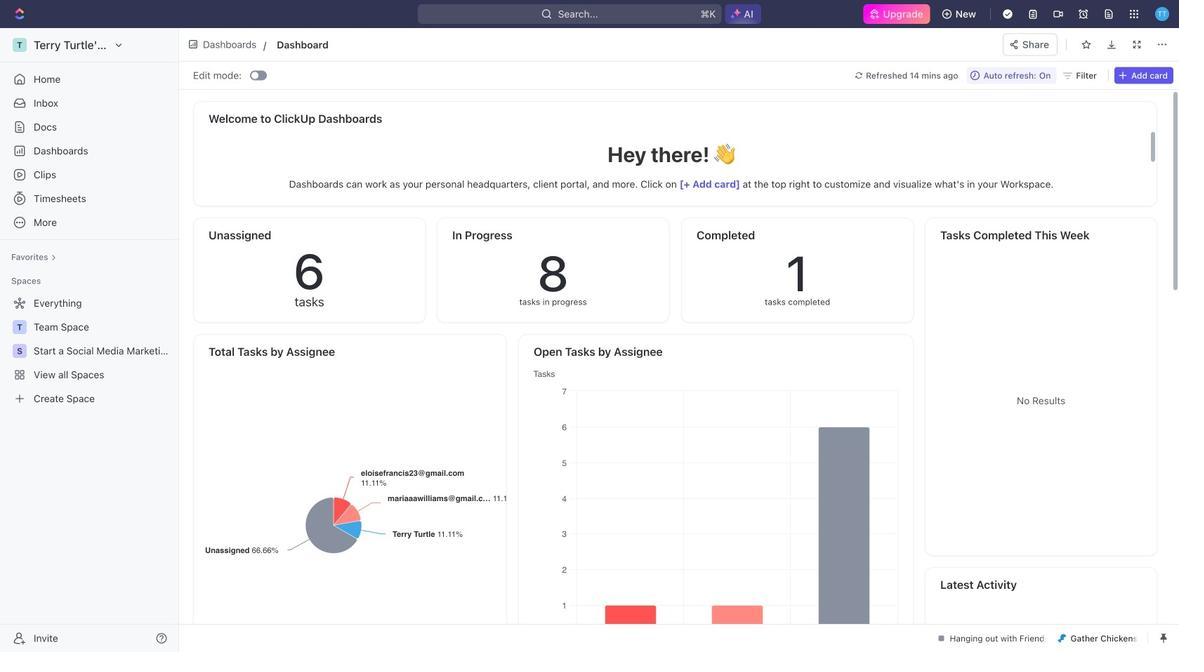 Task type: vqa. For each thing, say whether or not it's contained in the screenshot.
'drumstick bite' image
yes



Task type: locate. For each thing, give the bounding box(es) containing it.
drumstick bite image
[[1058, 635, 1067, 643]]

tree
[[6, 292, 173, 410]]

None text field
[[277, 36, 583, 53]]

tree inside sidebar navigation
[[6, 292, 173, 410]]



Task type: describe. For each thing, give the bounding box(es) containing it.
start a social media marketing agency, , element
[[13, 344, 27, 358]]

terry turtle's workspace, , element
[[13, 38, 27, 52]]

sidebar navigation
[[0, 28, 182, 653]]

team space, , element
[[13, 320, 27, 334]]



